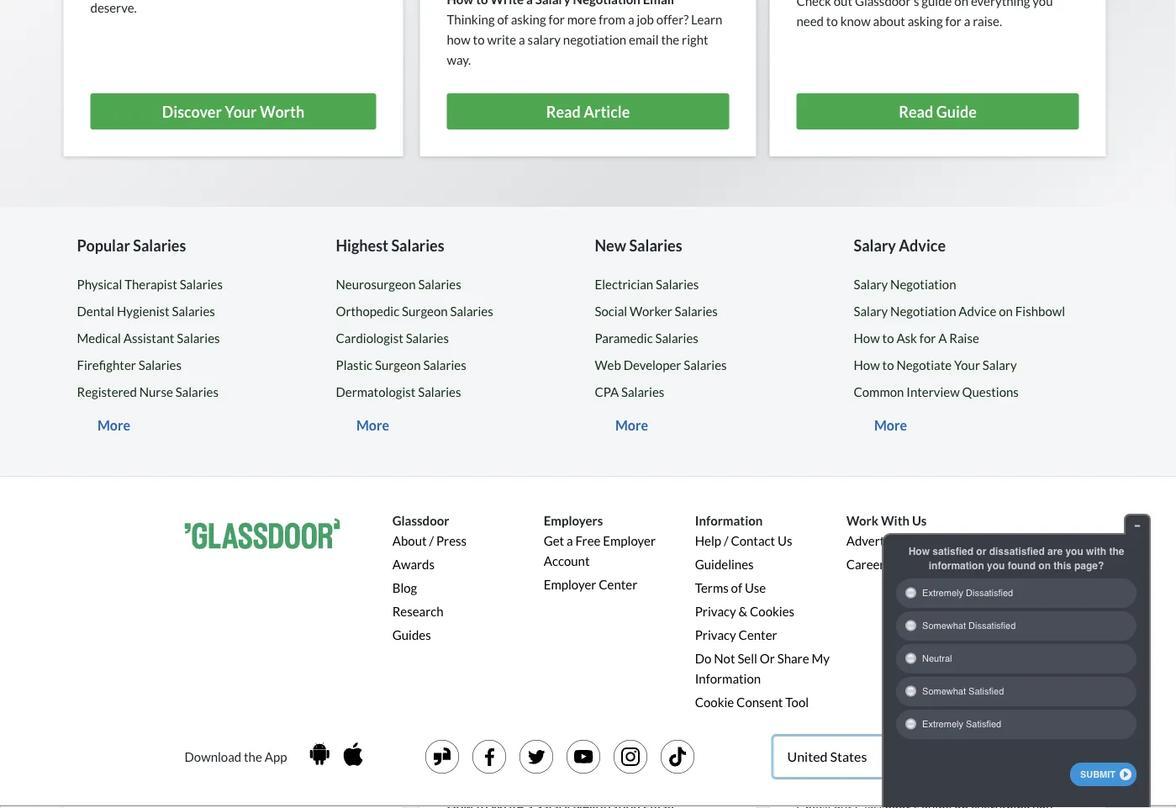 Task type: vqa. For each thing, say whether or not it's contained in the screenshot.
How within the How satisfied or dissatisfied are you with the information you found on this page?
yes



Task type: describe. For each thing, give the bounding box(es) containing it.
0 horizontal spatial the
[[244, 749, 262, 765]]

salaries up social worker salaries link
[[656, 277, 699, 292]]

the inside how satisfied or dissatisfied are you with the information you found on this page?
[[1109, 545, 1125, 557]]

somewhat for somewhat satisfied
[[922, 686, 966, 697]]

to inside the thinking of asking for more from a job offer? learn how to write a salary negotiation email the right way.
[[473, 32, 485, 47]]

physical therapist salaries
[[77, 277, 223, 292]]

discover your worth link
[[90, 94, 376, 130]]

electrician
[[595, 277, 654, 292]]

0 vertical spatial employer
[[603, 533, 656, 548]]

center inside information help / contact us guidelines terms of use privacy & cookies privacy center do not sell or share my information cookie consent tool
[[739, 627, 777, 643]]

asking inside check out glassdoor's guide on everything you need to know about asking for a raise.
[[908, 13, 943, 28]]

dermatologist salaries link
[[336, 384, 461, 400]]

orthopedic surgeon salaries
[[336, 304, 493, 319]]

dissatisfied for extremely dissatisfied
[[966, 588, 1013, 598]]

how to ask for a raise link
[[854, 331, 979, 346]]

asking inside the thinking of asking for more from a job offer? learn how to write a salary negotiation email the right way.
[[511, 12, 546, 27]]

do not sell or share my information link
[[695, 651, 830, 686]]

dental
[[77, 304, 114, 319]]

your inside discover your worth button
[[225, 102, 257, 121]]

medical assistant salaries
[[77, 331, 220, 346]]

neutral
[[922, 653, 952, 664]]

salary negotiation link
[[854, 277, 956, 292]]

common interview questions link
[[854, 384, 1019, 400]]

worker
[[630, 304, 672, 319]]

my
[[812, 651, 830, 666]]

more for new
[[615, 417, 648, 434]]

common interview questions
[[854, 384, 1019, 400]]

know
[[841, 13, 871, 28]]

dissatisfied for somewhat dissatisfied
[[969, 621, 1016, 631]]

paramedic
[[595, 331, 653, 346]]

1 information from the top
[[695, 513, 763, 528]]

neurosurgeon
[[336, 277, 416, 292]]

orthopedic surgeon salaries link
[[336, 304, 493, 319]]

get
[[544, 533, 564, 548]]

blog
[[392, 580, 417, 596]]

salary negotiation
[[854, 277, 956, 292]]

the inside the thinking of asking for more from a job offer? learn how to write a salary negotiation email the right way.
[[661, 32, 680, 47]]

sell
[[738, 651, 758, 666]]

guides
[[392, 627, 431, 643]]

salaries down neurosurgeon salaries link
[[450, 304, 493, 319]]

check out glassdoor's guide on everything you need to know about asking for a raise.
[[797, 0, 1053, 28]]

salary negotiation advice on fishbowl link
[[854, 304, 1065, 319]]

nurse
[[139, 384, 173, 400]]

extremely dissatisfied
[[922, 588, 1013, 598]]

need
[[797, 13, 824, 28]]

surgeon for plastic
[[375, 358, 421, 373]]

this
[[1054, 560, 1072, 571]]

read article link
[[447, 94, 729, 130]]

1 vertical spatial you
[[1066, 545, 1084, 557]]

cpa salaries
[[595, 384, 664, 400]]

dermatologist
[[336, 384, 416, 400]]

how to negotiate your salary link
[[854, 358, 1017, 373]]

tool
[[786, 695, 809, 710]]

awards
[[392, 557, 435, 572]]

raise.
[[973, 13, 1002, 28]]

do
[[695, 651, 712, 666]]

salaries right worker
[[675, 304, 718, 319]]

work
[[846, 513, 879, 528]]

right
[[682, 32, 708, 47]]

thinking of asking for more from a job offer? learn how to write a salary negotiation email the right way.
[[447, 12, 723, 67]]

employers
[[544, 513, 603, 528]]

salary for salary negotiation advice on fishbowl
[[854, 304, 888, 319]]

app
[[265, 749, 287, 765]]

of inside information help / contact us guidelines terms of use privacy & cookies privacy center do not sell or share my information cookie consent tool
[[731, 580, 742, 596]]

read guide link
[[797, 94, 1079, 130]]

&
[[739, 604, 748, 619]]

electrician salaries
[[595, 277, 699, 292]]

salaries right assistant
[[177, 331, 220, 346]]

2 privacy from the top
[[695, 627, 736, 643]]

salaries down orthopedic surgeon salaries
[[406, 331, 449, 346]]

salaries up electrician salaries
[[629, 236, 682, 255]]

glassdoor about / press awards blog research guides
[[392, 513, 467, 643]]

1 vertical spatial on
[[999, 304, 1013, 319]]

employers get a free employer account employer center
[[544, 513, 656, 592]]

how for how to ask for a raise
[[854, 331, 880, 346]]

about
[[392, 533, 427, 548]]

to inside check out glassdoor's guide on everything you need to know about asking for a raise.
[[826, 13, 838, 28]]

physical therapist salaries link
[[77, 277, 223, 292]]

guide
[[937, 102, 977, 121]]

way.
[[447, 52, 471, 67]]

1 privacy from the top
[[695, 604, 736, 619]]

check
[[797, 0, 831, 8]]

careers link
[[846, 557, 890, 572]]

how for how satisfied or dissatisfied are you with the information you found on this page?
[[909, 545, 930, 557]]

salaries down plastic surgeon salaries link
[[418, 384, 461, 400]]

how to negotiate your salary
[[854, 358, 1017, 373]]

get a free employer account link
[[544, 533, 656, 569]]

us inside information help / contact us guidelines terms of use privacy & cookies privacy center do not sell or share my information cookie consent tool
[[778, 533, 793, 548]]

/ for help
[[724, 533, 729, 548]]

extremely satisfied
[[922, 719, 1002, 729]]

worth
[[260, 102, 305, 121]]

work with us advertisers careers
[[846, 513, 927, 572]]

negotiation for salary negotiation
[[891, 277, 956, 292]]

salaries up therapist
[[133, 236, 186, 255]]

registered
[[77, 384, 137, 400]]

how satisfied or dissatisfied are you with the information you found on this page?
[[909, 545, 1125, 571]]

a inside check out glassdoor's guide on everything you need to know about asking for a raise.
[[964, 13, 971, 28]]

research
[[392, 604, 444, 619]]

therapist
[[125, 277, 177, 292]]

free
[[576, 533, 601, 548]]

new
[[595, 236, 626, 255]]

cpa
[[595, 384, 619, 400]]

use
[[745, 580, 766, 596]]

information help / contact us guidelines terms of use privacy & cookies privacy center do not sell or share my information cookie consent tool
[[695, 513, 830, 710]]

social
[[595, 304, 627, 319]]

glassdoor
[[392, 513, 449, 528]]

popular salaries
[[77, 236, 186, 255]]

with
[[881, 513, 910, 528]]

read guide
[[899, 102, 977, 121]]

orthopedic
[[336, 304, 400, 319]]

salary for salary advice
[[854, 236, 896, 255]]

firefighter
[[77, 358, 136, 373]]

not
[[714, 651, 735, 666]]

or
[[760, 651, 775, 666]]

salary negotiation advice on fishbowl
[[854, 304, 1065, 319]]

neurosurgeon salaries
[[336, 277, 461, 292]]



Task type: locate. For each thing, give the bounding box(es) containing it.
extremely for extremely satisfied
[[922, 719, 964, 729]]

extremely for extremely dissatisfied
[[922, 588, 964, 598]]

submit
[[1080, 769, 1116, 779]]

0 vertical spatial extremely
[[922, 588, 964, 598]]

offer?
[[657, 12, 689, 27]]

salary up the questions
[[983, 358, 1017, 373]]

read for read article
[[546, 102, 581, 121]]

read for read guide
[[899, 102, 934, 121]]

web
[[595, 358, 621, 373]]

somewhat up neutral
[[922, 621, 966, 631]]

cookie
[[695, 695, 734, 710]]

0 horizontal spatial for
[[549, 12, 565, 27]]

salaries up dermatologist salaries link
[[423, 358, 466, 373]]

3 more button from the left
[[595, 409, 669, 442]]

/ left press
[[429, 533, 434, 548]]

how left ask
[[854, 331, 880, 346]]

0 horizontal spatial your
[[225, 102, 257, 121]]

salary for salary negotiation
[[854, 277, 888, 292]]

your down raise
[[954, 358, 980, 373]]

negotiation for salary negotiation advice on fishbowl
[[891, 304, 956, 319]]

2 somewhat from the top
[[922, 686, 966, 697]]

1 vertical spatial information
[[695, 671, 761, 686]]

salaries right nurse
[[175, 384, 219, 400]]

0 vertical spatial how
[[854, 331, 880, 346]]

for for a
[[920, 331, 936, 346]]

more
[[98, 417, 130, 434], [356, 417, 389, 434], [615, 417, 648, 434], [874, 417, 907, 434]]

information down not
[[695, 671, 761, 686]]

negotiation up 'salary negotiation advice on fishbowl'
[[891, 277, 956, 292]]

0 vertical spatial center
[[599, 577, 638, 592]]

for up salary
[[549, 12, 565, 27]]

of up write on the left top of the page
[[497, 12, 509, 27]]

satisfied up extremely satisfied at the right of the page
[[969, 686, 1004, 697]]

2 more button from the left
[[336, 409, 410, 442]]

privacy & cookies link
[[695, 604, 795, 619]]

read left article
[[546, 102, 581, 121]]

/
[[429, 533, 434, 548], [724, 533, 729, 548]]

1 horizontal spatial us
[[912, 513, 927, 528]]

firefighter salaries
[[77, 358, 182, 373]]

/ for about
[[429, 533, 434, 548]]

0 vertical spatial the
[[661, 32, 680, 47]]

how for how to negotiate your salary
[[854, 358, 880, 373]]

more for popular
[[98, 417, 130, 434]]

privacy up not
[[695, 627, 736, 643]]

2 negotiation from the top
[[891, 304, 956, 319]]

1 horizontal spatial read
[[899, 102, 934, 121]]

social worker salaries
[[595, 304, 718, 319]]

surgeon
[[402, 304, 448, 319], [375, 358, 421, 373]]

0 vertical spatial information
[[695, 513, 763, 528]]

more for highest
[[356, 417, 389, 434]]

satisfied for extremely satisfied
[[966, 719, 1002, 729]]

surgeon for orthopedic
[[402, 304, 448, 319]]

0 horizontal spatial read
[[546, 102, 581, 121]]

0 vertical spatial advice
[[899, 236, 946, 255]]

advice up salary negotiation
[[899, 236, 946, 255]]

extremely
[[922, 588, 964, 598], [922, 719, 964, 729]]

1 more from the left
[[98, 417, 130, 434]]

employer right free
[[603, 533, 656, 548]]

2 information from the top
[[695, 671, 761, 686]]

guide
[[922, 0, 952, 8]]

on inside how satisfied or dissatisfied are you with the information you found on this page?
[[1039, 560, 1051, 571]]

center up or
[[739, 627, 777, 643]]

asking down guide
[[908, 13, 943, 28]]

for
[[549, 12, 565, 27], [946, 13, 962, 28], [920, 331, 936, 346]]

information up help / contact us link
[[695, 513, 763, 528]]

your left worth
[[225, 102, 257, 121]]

1 vertical spatial us
[[778, 533, 793, 548]]

2 horizontal spatial you
[[1066, 545, 1084, 557]]

electrician salaries link
[[595, 277, 699, 292]]

0 horizontal spatial on
[[955, 0, 969, 8]]

how left satisfied
[[909, 545, 930, 557]]

1 horizontal spatial on
[[999, 304, 1013, 319]]

a left "job"
[[628, 12, 634, 27]]

4 more button from the left
[[854, 409, 928, 442]]

for for more
[[549, 12, 565, 27]]

read
[[546, 102, 581, 121], [899, 102, 934, 121]]

satisfied down somewhat satisfied
[[966, 719, 1002, 729]]

2 horizontal spatial for
[[946, 13, 962, 28]]

/ right help
[[724, 533, 729, 548]]

page?
[[1075, 560, 1104, 571]]

employer
[[603, 533, 656, 548], [544, 577, 596, 592]]

you inside check out glassdoor's guide on everything you need to know about asking for a raise.
[[1033, 0, 1053, 8]]

privacy
[[695, 604, 736, 619], [695, 627, 736, 643]]

1 vertical spatial of
[[731, 580, 742, 596]]

how
[[854, 331, 880, 346], [854, 358, 880, 373], [909, 545, 930, 557]]

0 horizontal spatial /
[[429, 533, 434, 548]]

paramedic salaries link
[[595, 331, 699, 346]]

/ inside glassdoor about / press awards blog research guides
[[429, 533, 434, 548]]

for inside the thinking of asking for more from a job offer? learn how to write a salary negotiation email the right way.
[[549, 12, 565, 27]]

read article
[[546, 102, 630, 121]]

salaries up the web developer salaries
[[655, 331, 699, 346]]

guides link
[[392, 627, 431, 643]]

registered nurse salaries link
[[77, 384, 219, 400]]

0 horizontal spatial employer
[[544, 577, 596, 592]]

for left a
[[920, 331, 936, 346]]

salaries up neurosurgeon salaries link
[[391, 236, 444, 255]]

more button for salary
[[854, 409, 928, 442]]

1 horizontal spatial of
[[731, 580, 742, 596]]

the right the with
[[1109, 545, 1125, 557]]

more button down registered
[[77, 409, 151, 442]]

from
[[599, 12, 626, 27]]

the left app
[[244, 749, 262, 765]]

blog link
[[392, 580, 417, 596]]

developer
[[624, 358, 681, 373]]

more down common
[[874, 417, 907, 434]]

salaries
[[133, 236, 186, 255], [391, 236, 444, 255], [629, 236, 682, 255], [180, 277, 223, 292], [418, 277, 461, 292], [656, 277, 699, 292], [172, 304, 215, 319], [450, 304, 493, 319], [675, 304, 718, 319], [177, 331, 220, 346], [406, 331, 449, 346], [655, 331, 699, 346], [138, 358, 182, 373], [423, 358, 466, 373], [684, 358, 727, 373], [175, 384, 219, 400], [418, 384, 461, 400], [621, 384, 664, 400]]

fishbowl
[[1016, 304, 1065, 319]]

employer center link
[[544, 577, 638, 592]]

somewhat for somewhat dissatisfied
[[922, 621, 966, 631]]

2 vertical spatial the
[[244, 749, 262, 765]]

to right how
[[473, 32, 485, 47]]

1 horizontal spatial employer
[[603, 533, 656, 548]]

more for salary
[[874, 417, 907, 434]]

1 vertical spatial dissatisfied
[[969, 621, 1016, 631]]

0 horizontal spatial center
[[599, 577, 638, 592]]

salaries up orthopedic surgeon salaries
[[418, 277, 461, 292]]

2 more from the left
[[356, 417, 389, 434]]

how inside how satisfied or dissatisfied are you with the information you found on this page?
[[909, 545, 930, 557]]

terms
[[695, 580, 729, 596]]

information
[[695, 513, 763, 528], [695, 671, 761, 686]]

salaries right therapist
[[180, 277, 223, 292]]

3 more from the left
[[615, 417, 648, 434]]

more down cpa salaries link
[[615, 417, 648, 434]]

1 somewhat from the top
[[922, 621, 966, 631]]

1 horizontal spatial your
[[954, 358, 980, 373]]

to left ask
[[883, 331, 894, 346]]

0 vertical spatial negotiation
[[891, 277, 956, 292]]

registered nurse salaries
[[77, 384, 219, 400]]

negotiation
[[891, 277, 956, 292], [891, 304, 956, 319]]

found
[[1008, 560, 1036, 571]]

more button
[[77, 409, 151, 442], [336, 409, 410, 442], [595, 409, 669, 442], [854, 409, 928, 442]]

more down registered
[[98, 417, 130, 434]]

somewhat satisfied
[[922, 686, 1004, 697]]

more button for highest
[[336, 409, 410, 442]]

advice up raise
[[959, 304, 997, 319]]

more button for popular
[[77, 409, 151, 442]]

are
[[1048, 545, 1063, 557]]

salary
[[528, 32, 561, 47]]

1 horizontal spatial the
[[661, 32, 680, 47]]

employer down account
[[544, 577, 596, 592]]

dissatisfied down extremely dissatisfied
[[969, 621, 1016, 631]]

medical
[[77, 331, 121, 346]]

1 horizontal spatial center
[[739, 627, 777, 643]]

center down get a free employer account link
[[599, 577, 638, 592]]

center
[[599, 577, 638, 592], [739, 627, 777, 643]]

download the app
[[185, 749, 287, 765]]

of inside the thinking of asking for more from a job offer? learn how to write a salary negotiation email the right way.
[[497, 12, 509, 27]]

raise
[[950, 331, 979, 346]]

a inside the employers get a free employer account employer center
[[567, 533, 573, 548]]

extremely down somewhat satisfied
[[922, 719, 964, 729]]

surgeon up dermatologist salaries link
[[375, 358, 421, 373]]

on inside check out glassdoor's guide on everything you need to know about asking for a raise.
[[955, 0, 969, 8]]

popular
[[77, 236, 130, 255]]

0 vertical spatial you
[[1033, 0, 1053, 8]]

somewhat
[[922, 621, 966, 631], [922, 686, 966, 697]]

on right guide
[[955, 0, 969, 8]]

more button down dermatologist
[[336, 409, 410, 442]]

0 horizontal spatial you
[[987, 560, 1005, 571]]

negotiation up how to ask for a raise link
[[891, 304, 956, 319]]

2 vertical spatial on
[[1039, 560, 1051, 571]]

1 horizontal spatial for
[[920, 331, 936, 346]]

1 vertical spatial employer
[[544, 577, 596, 592]]

1 read from the left
[[546, 102, 581, 121]]

read inside "link"
[[546, 102, 581, 121]]

to down 'out'
[[826, 13, 838, 28]]

1 vertical spatial satisfied
[[966, 719, 1002, 729]]

1 vertical spatial privacy
[[695, 627, 736, 643]]

1 negotiation from the top
[[891, 277, 956, 292]]

terms of use link
[[695, 580, 766, 596]]

1 vertical spatial advice
[[959, 304, 997, 319]]

2 / from the left
[[724, 533, 729, 548]]

salaries up nurse
[[138, 358, 182, 373]]

salaries right hygienist at the left
[[172, 304, 215, 319]]

press
[[436, 533, 467, 548]]

1 more button from the left
[[77, 409, 151, 442]]

for down guide
[[946, 13, 962, 28]]

assistant
[[123, 331, 174, 346]]

of left use
[[731, 580, 742, 596]]

us right with
[[912, 513, 927, 528]]

2 horizontal spatial on
[[1039, 560, 1051, 571]]

us inside work with us advertisers careers
[[912, 513, 927, 528]]

2 vertical spatial you
[[987, 560, 1005, 571]]

cookie consent tool link
[[695, 695, 809, 710]]

2 read from the left
[[899, 102, 934, 121]]

to up common
[[883, 358, 894, 373]]

read left guide at the right of the page
[[899, 102, 934, 121]]

more button down cpa salaries link
[[595, 409, 669, 442]]

dental hygienist salaries
[[77, 304, 215, 319]]

a
[[939, 331, 947, 346]]

satisfied for somewhat satisfied
[[969, 686, 1004, 697]]

everything
[[971, 0, 1030, 8]]

you down dissatisfied at the right bottom
[[987, 560, 1005, 571]]

privacy center link
[[695, 627, 777, 643]]

dermatologist salaries
[[336, 384, 461, 400]]

0 horizontal spatial advice
[[899, 236, 946, 255]]

privacy down terms
[[695, 604, 736, 619]]

us right contact
[[778, 533, 793, 548]]

1 horizontal spatial advice
[[959, 304, 997, 319]]

0 horizontal spatial of
[[497, 12, 509, 27]]

dissatisfied
[[989, 545, 1045, 557]]

more down dermatologist
[[356, 417, 389, 434]]

1 vertical spatial negotiation
[[891, 304, 956, 319]]

surgeon down neurosurgeon salaries link
[[402, 304, 448, 319]]

salary up salary negotiation
[[854, 236, 896, 255]]

0 vertical spatial on
[[955, 0, 969, 8]]

somewhat down neutral
[[922, 686, 966, 697]]

article
[[584, 102, 630, 121]]

negotiate
[[897, 358, 952, 373]]

1 vertical spatial how
[[854, 358, 880, 373]]

help
[[695, 533, 721, 548]]

1 vertical spatial surgeon
[[375, 358, 421, 373]]

more button for new
[[595, 409, 669, 442]]

0 vertical spatial privacy
[[695, 604, 736, 619]]

consent
[[737, 695, 783, 710]]

0 vertical spatial somewhat
[[922, 621, 966, 631]]

salaries right developer
[[684, 358, 727, 373]]

you right everything
[[1033, 0, 1053, 8]]

4 more from the left
[[874, 417, 907, 434]]

asking up salary
[[511, 12, 546, 27]]

2 horizontal spatial the
[[1109, 545, 1125, 557]]

extremely down information
[[922, 588, 964, 598]]

2 extremely from the top
[[922, 719, 964, 729]]

about
[[873, 13, 905, 28]]

/ inside information help / contact us guidelines terms of use privacy & cookies privacy center do not sell or share my information cookie consent tool
[[724, 533, 729, 548]]

salary down salary advice
[[854, 277, 888, 292]]

1 vertical spatial somewhat
[[922, 686, 966, 697]]

center inside the employers get a free employer account employer center
[[599, 577, 638, 592]]

0 vertical spatial of
[[497, 12, 509, 27]]

you up this
[[1066, 545, 1084, 557]]

0 horizontal spatial us
[[778, 533, 793, 548]]

about / press link
[[392, 533, 467, 548]]

dental hygienist salaries link
[[77, 304, 215, 319]]

share
[[778, 651, 809, 666]]

a right write on the left top of the page
[[519, 32, 525, 47]]

web developer salaries
[[595, 358, 727, 373]]

1 vertical spatial center
[[739, 627, 777, 643]]

more button down common
[[854, 409, 928, 442]]

us
[[912, 513, 927, 528], [778, 533, 793, 548]]

1 extremely from the top
[[922, 588, 964, 598]]

1 / from the left
[[429, 533, 434, 548]]

1 horizontal spatial /
[[724, 533, 729, 548]]

interview
[[907, 384, 960, 400]]

help / contact us link
[[695, 533, 793, 548]]

0 vertical spatial satisfied
[[969, 686, 1004, 697]]

for inside check out glassdoor's guide on everything you need to know about asking for a raise.
[[946, 13, 962, 28]]

learn
[[691, 12, 723, 27]]

salary
[[854, 236, 896, 255], [854, 277, 888, 292], [854, 304, 888, 319], [983, 358, 1017, 373]]

research link
[[392, 604, 444, 619]]

0 vertical spatial your
[[225, 102, 257, 121]]

1 horizontal spatial asking
[[908, 13, 943, 28]]

1 vertical spatial your
[[954, 358, 980, 373]]

0 vertical spatial surgeon
[[402, 304, 448, 319]]

salary down salary negotiation link
[[854, 304, 888, 319]]

satisfied
[[933, 545, 974, 557]]

a right get at the left bottom of page
[[567, 533, 573, 548]]

medical assistant salaries link
[[77, 331, 220, 346]]

how up common
[[854, 358, 880, 373]]

0 vertical spatial us
[[912, 513, 927, 528]]

0 vertical spatial dissatisfied
[[966, 588, 1013, 598]]

on down are
[[1039, 560, 1051, 571]]

email
[[629, 32, 659, 47]]

a left raise.
[[964, 13, 971, 28]]

1 horizontal spatial you
[[1033, 0, 1053, 8]]

on left fishbowl
[[999, 304, 1013, 319]]

the down offer?
[[661, 32, 680, 47]]

1 vertical spatial extremely
[[922, 719, 964, 729]]

0 horizontal spatial asking
[[511, 12, 546, 27]]

advice
[[899, 236, 946, 255], [959, 304, 997, 319]]

1 vertical spatial the
[[1109, 545, 1125, 557]]

a
[[628, 12, 634, 27], [964, 13, 971, 28], [519, 32, 525, 47], [567, 533, 573, 548]]

dissatisfied up somewhat dissatisfied
[[966, 588, 1013, 598]]

2 vertical spatial how
[[909, 545, 930, 557]]

salaries down developer
[[621, 384, 664, 400]]



